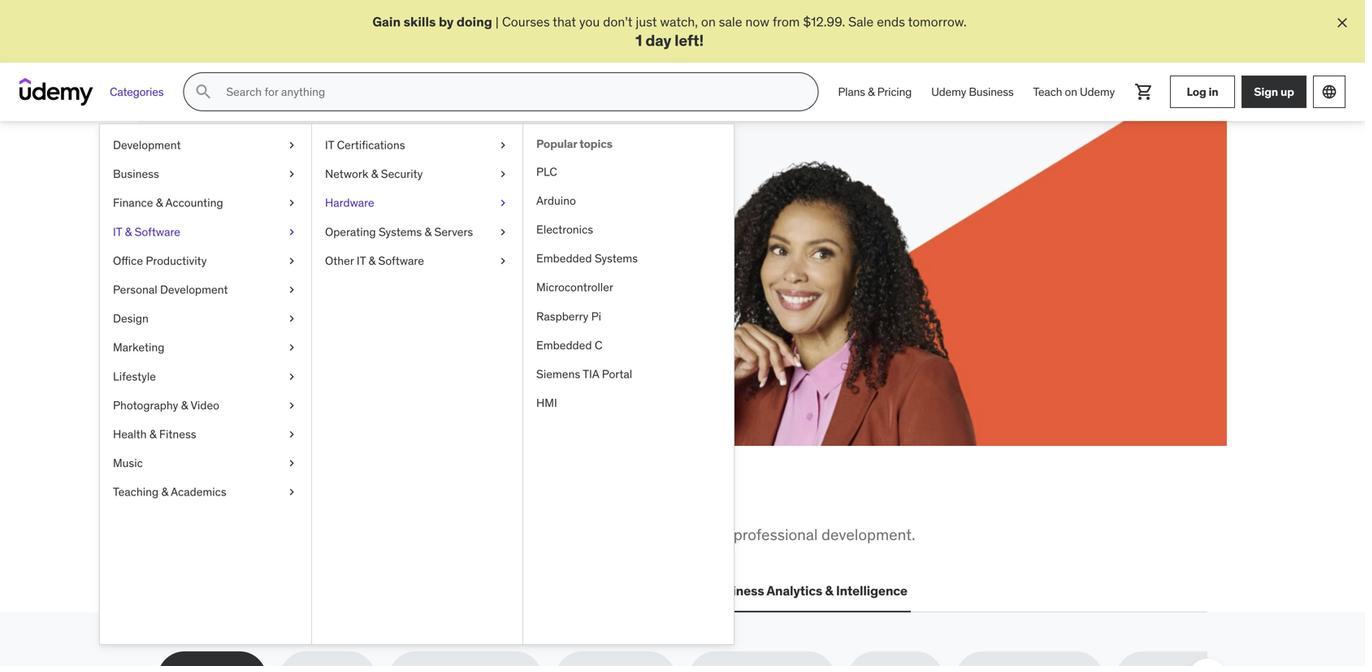 Task type: describe. For each thing, give the bounding box(es) containing it.
microcontroller link
[[524, 273, 734, 302]]

it right other
[[357, 254, 366, 268]]

shopping cart with 0 items image
[[1135, 82, 1154, 102]]

choose a language image
[[1322, 84, 1338, 100]]

teaching & academics link
[[100, 478, 311, 507]]

music
[[113, 456, 143, 471]]

hardware link
[[312, 189, 523, 218]]

operating systems & servers
[[325, 225, 473, 239]]

by
[[439, 13, 454, 30]]

photography
[[113, 398, 178, 413]]

close image
[[1335, 15, 1351, 31]]

save)
[[278, 225, 342, 258]]

now
[[746, 13, 770, 30]]

popular
[[537, 137, 577, 151]]

xsmall image for marketing
[[285, 340, 298, 356]]

siemens tia portal
[[537, 367, 633, 382]]

xsmall image for business
[[285, 166, 298, 182]]

watch,
[[660, 13, 698, 30]]

hardware element
[[523, 125, 734, 645]]

& for pricing
[[868, 84, 875, 99]]

operating systems & servers link
[[312, 218, 523, 247]]

health & fitness link
[[100, 420, 311, 449]]

courses for doing
[[502, 13, 550, 30]]

finance
[[113, 196, 153, 210]]

network & security link
[[312, 160, 523, 189]]

it certifications for it certifications button
[[292, 583, 388, 600]]

sign up link
[[1242, 76, 1307, 108]]

place
[[520, 485, 588, 518]]

network & security
[[325, 167, 423, 182]]

business analytics & intelligence button
[[706, 572, 911, 611]]

to
[[360, 525, 374, 545]]

practice,
[[305, 192, 416, 226]]

embedded for embedded systems
[[537, 251, 592, 266]]

business link
[[100, 160, 311, 189]]

hmi
[[537, 396, 558, 411]]

it & software
[[113, 225, 180, 239]]

& for security
[[371, 167, 378, 182]]

you inside gain skills by doing | courses that you don't just watch, on sale now from $12.99. sale ends tomorrow. 1 day left!
[[580, 13, 600, 30]]

embedded c
[[537, 338, 603, 353]]

other
[[325, 254, 354, 268]]

hmi link
[[524, 389, 734, 418]]

tomorrow. for save)
[[336, 283, 395, 300]]

tia
[[583, 367, 599, 382]]

that
[[553, 13, 576, 30]]

xsmall image for personal development
[[285, 282, 298, 298]]

from
[[158, 525, 193, 545]]

xsmall image for finance & accounting
[[285, 195, 298, 211]]

teach
[[1034, 84, 1063, 99]]

xsmall image for it & software
[[285, 224, 298, 240]]

1 udemy from the left
[[932, 84, 967, 99]]

raspberry pi
[[537, 309, 602, 324]]

xsmall image for design
[[285, 311, 298, 327]]

in inside "all the skills you need in one place from critical workplace skills to technical topics, our catalog supports well-rounded professional development."
[[439, 485, 464, 518]]

raspberry pi link
[[524, 302, 734, 331]]

personal
[[113, 283, 157, 297]]

embedded systems
[[537, 251, 638, 266]]

security
[[381, 167, 423, 182]]

ends for save)
[[305, 283, 333, 300]]

workplace
[[247, 525, 318, 545]]

it for it certifications button
[[292, 583, 303, 600]]

data science button
[[491, 572, 577, 611]]

music link
[[100, 449, 311, 478]]

need
[[372, 485, 434, 518]]

2 horizontal spatial in
[[1209, 84, 1219, 99]]

udemy image
[[20, 78, 93, 106]]

your
[[360, 265, 385, 281]]

(and
[[216, 225, 273, 258]]

arduino
[[537, 194, 576, 208]]

teaching & academics
[[113, 485, 227, 500]]

& for fitness
[[150, 427, 157, 442]]

just
[[636, 13, 657, 30]]

sale
[[719, 13, 743, 30]]

0 horizontal spatial skills
[[246, 485, 316, 518]]

business for business
[[113, 167, 159, 182]]

personal development
[[113, 283, 228, 297]]

learn,
[[216, 192, 301, 226]]

every
[[286, 265, 318, 281]]

learn, practice, succeed (and save) courses for every skill in your learning journey, starting at $12.99. sale ends tomorrow.
[[216, 192, 532, 300]]

sale for |
[[849, 13, 874, 30]]

for
[[267, 265, 283, 281]]

xsmall image for network & security
[[497, 166, 510, 182]]

courses for (and
[[216, 265, 264, 281]]

1 horizontal spatial software
[[378, 254, 424, 268]]

systems for operating
[[379, 225, 422, 239]]

rounded
[[673, 525, 730, 545]]

professional
[[734, 525, 818, 545]]

hardware
[[325, 196, 374, 210]]

skills inside gain skills by doing | courses that you don't just watch, on sale now from $12.99. sale ends tomorrow. 1 day left!
[[404, 13, 436, 30]]

technical
[[377, 525, 440, 545]]

development.
[[822, 525, 916, 545]]

xsmall image for health & fitness
[[285, 427, 298, 443]]

it certifications for the it certifications 'link'
[[325, 138, 405, 153]]

plans & pricing
[[838, 84, 912, 99]]

academics
[[171, 485, 227, 500]]

supports
[[574, 525, 635, 545]]

0 vertical spatial software
[[135, 225, 180, 239]]

teaching
[[113, 485, 159, 500]]

gain skills by doing | courses that you don't just watch, on sale now from $12.99. sale ends tomorrow. 1 day left!
[[373, 13, 967, 50]]

Search for anything text field
[[223, 78, 799, 106]]

popular topics
[[537, 137, 613, 151]]

xsmall image for teaching & academics
[[285, 485, 298, 501]]

skill
[[321, 265, 343, 281]]

left!
[[675, 30, 704, 50]]

embedded for embedded c
[[537, 338, 592, 353]]

& for academics
[[161, 485, 168, 500]]

doing
[[457, 13, 493, 30]]

personal development link
[[100, 276, 311, 305]]



Task type: locate. For each thing, give the bounding box(es) containing it.
sale up plans on the top right of the page
[[849, 13, 874, 30]]

1 vertical spatial sale
[[276, 283, 302, 300]]

xsmall image up every
[[285, 224, 298, 240]]

xsmall image inside finance & accounting link
[[285, 195, 298, 211]]

development link
[[100, 131, 311, 160]]

xsmall image for operating systems & servers
[[497, 224, 510, 240]]

0 horizontal spatial $12.99.
[[231, 283, 273, 300]]

& right health
[[150, 427, 157, 442]]

1 vertical spatial courses
[[216, 265, 264, 281]]

xsmall image down every
[[285, 282, 298, 298]]

teach on udemy link
[[1024, 73, 1125, 112]]

udemy business
[[932, 84, 1014, 99]]

on
[[701, 13, 716, 30], [1065, 84, 1078, 99]]

on left sale
[[701, 13, 716, 30]]

business inside 'udemy business' link
[[969, 84, 1014, 99]]

it certifications link
[[312, 131, 523, 160]]

& for video
[[181, 398, 188, 413]]

sign
[[1255, 84, 1279, 99]]

1 horizontal spatial on
[[1065, 84, 1078, 99]]

courses inside learn, practice, succeed (and save) courses for every skill in your learning journey, starting at $12.99. sale ends tomorrow.
[[216, 265, 264, 281]]

1
[[636, 30, 643, 50]]

courses up at
[[216, 265, 264, 281]]

tomorrow. inside learn, practice, succeed (and save) courses for every skill in your learning journey, starting at $12.99. sale ends tomorrow.
[[336, 283, 395, 300]]

business inside 'business analytics & intelligence' button
[[710, 583, 765, 600]]

& inside button
[[825, 583, 834, 600]]

0 horizontal spatial in
[[347, 265, 357, 281]]

2 embedded from the top
[[537, 338, 592, 353]]

business left teach
[[969, 84, 1014, 99]]

$12.99. inside learn, practice, succeed (and save) courses for every skill in your learning journey, starting at $12.99. sale ends tomorrow.
[[231, 283, 273, 300]]

it inside 'link'
[[325, 138, 334, 153]]

xsmall image left popular
[[497, 138, 510, 153]]

sale for save)
[[276, 283, 302, 300]]

it & software link
[[100, 218, 311, 247]]

2 horizontal spatial business
[[969, 84, 1014, 99]]

ends for |
[[877, 13, 906, 30]]

1 horizontal spatial tomorrow.
[[908, 13, 967, 30]]

0 vertical spatial in
[[1209, 84, 1219, 99]]

1 vertical spatial in
[[347, 265, 357, 281]]

lifestyle
[[113, 369, 156, 384]]

siemens tia portal link
[[524, 360, 734, 389]]

0 horizontal spatial udemy
[[932, 84, 967, 99]]

1 horizontal spatial skills
[[322, 525, 356, 545]]

1 vertical spatial it certifications
[[292, 583, 388, 600]]

submit search image
[[194, 82, 213, 102]]

xsmall image inside "teaching & academics" link
[[285, 485, 298, 501]]

video
[[191, 398, 220, 413]]

in up topics,
[[439, 485, 464, 518]]

& for software
[[125, 225, 132, 239]]

xsmall image for photography & video
[[285, 398, 298, 414]]

1 horizontal spatial you
[[580, 13, 600, 30]]

1 vertical spatial certifications
[[306, 583, 388, 600]]

it certifications up network & security
[[325, 138, 405, 153]]

xsmall image
[[497, 138, 510, 153], [497, 166, 510, 182], [285, 195, 298, 211], [285, 224, 298, 240], [285, 253, 298, 269], [285, 282, 298, 298], [285, 485, 298, 501]]

the
[[200, 485, 242, 518]]

& left video
[[181, 398, 188, 413]]

0 vertical spatial you
[[580, 13, 600, 30]]

xsmall image inside the development 'link'
[[285, 138, 298, 153]]

xsmall image for development
[[285, 138, 298, 153]]

1 vertical spatial you
[[321, 485, 367, 518]]

sale inside gain skills by doing | courses that you don't just watch, on sale now from $12.99. sale ends tomorrow. 1 day left!
[[849, 13, 874, 30]]

it up 'network'
[[325, 138, 334, 153]]

courses
[[502, 13, 550, 30], [216, 265, 264, 281]]

plc
[[537, 165, 558, 179]]

at
[[216, 283, 228, 300]]

0 vertical spatial ends
[[877, 13, 906, 30]]

you inside "all the skills you need in one place from critical workplace skills to technical topics, our catalog supports well-rounded professional development."
[[321, 485, 367, 518]]

software up office productivity
[[135, 225, 180, 239]]

& right plans on the top right of the page
[[868, 84, 875, 99]]

other it & software
[[325, 254, 424, 268]]

1 vertical spatial skills
[[246, 485, 316, 518]]

0 vertical spatial $12.99.
[[803, 13, 846, 30]]

pi
[[592, 309, 602, 324]]

it for the it certifications 'link'
[[325, 138, 334, 153]]

& for accounting
[[156, 196, 163, 210]]

1 vertical spatial ends
[[305, 283, 333, 300]]

0 vertical spatial it certifications
[[325, 138, 405, 153]]

1 vertical spatial business
[[113, 167, 159, 182]]

embedded down electronics
[[537, 251, 592, 266]]

on inside gain skills by doing | courses that you don't just watch, on sale now from $12.99. sale ends tomorrow. 1 day left!
[[701, 13, 716, 30]]

xsmall image inside design link
[[285, 311, 298, 327]]

from
[[773, 13, 800, 30]]

xsmall image inside operating systems & servers link
[[497, 224, 510, 240]]

log in link
[[1171, 76, 1236, 108]]

0 vertical spatial embedded
[[537, 251, 592, 266]]

pricing
[[878, 84, 912, 99]]

& right the teaching
[[161, 485, 168, 500]]

xsmall image inside other it & software link
[[497, 253, 510, 269]]

udemy right the pricing
[[932, 84, 967, 99]]

0 vertical spatial certifications
[[337, 138, 405, 153]]

it certifications down to
[[292, 583, 388, 600]]

business for business analytics & intelligence
[[710, 583, 765, 600]]

marketing link
[[100, 334, 311, 363]]

it inside button
[[292, 583, 303, 600]]

0 horizontal spatial software
[[135, 225, 180, 239]]

in inside learn, practice, succeed (and save) courses for every skill in your learning journey, starting at $12.99. sale ends tomorrow.
[[347, 265, 357, 281]]

$12.99. down for
[[231, 283, 273, 300]]

0 horizontal spatial you
[[321, 485, 367, 518]]

tomorrow. up udemy business at top right
[[908, 13, 967, 30]]

certifications down to
[[306, 583, 388, 600]]

on right teach
[[1065, 84, 1078, 99]]

it certifications button
[[289, 572, 391, 611]]

ends inside gain skills by doing | courses that you don't just watch, on sale now from $12.99. sale ends tomorrow. 1 day left!
[[877, 13, 906, 30]]

1 horizontal spatial in
[[439, 485, 464, 518]]

tomorrow. for |
[[908, 13, 967, 30]]

day
[[646, 30, 672, 50]]

you right that
[[580, 13, 600, 30]]

tomorrow. inside gain skills by doing | courses that you don't just watch, on sale now from $12.99. sale ends tomorrow. 1 day left!
[[908, 13, 967, 30]]

xsmall image right for
[[285, 253, 298, 269]]

certifications inside 'link'
[[337, 138, 405, 153]]

skills left to
[[322, 525, 356, 545]]

office productivity link
[[100, 247, 311, 276]]

xsmall image inside business link
[[285, 166, 298, 182]]

1 vertical spatial development
[[160, 283, 228, 297]]

0 horizontal spatial on
[[701, 13, 716, 30]]

0 horizontal spatial ends
[[305, 283, 333, 300]]

xsmall image for hardware
[[497, 195, 510, 211]]

health & fitness
[[113, 427, 196, 442]]

embedded systems link
[[524, 245, 734, 273]]

servers
[[435, 225, 473, 239]]

xsmall image
[[285, 138, 298, 153], [285, 166, 298, 182], [497, 195, 510, 211], [497, 224, 510, 240], [497, 253, 510, 269], [285, 311, 298, 327], [285, 340, 298, 356], [285, 369, 298, 385], [285, 398, 298, 414], [285, 427, 298, 443], [285, 456, 298, 472]]

embedded c link
[[524, 331, 734, 360]]

our
[[493, 525, 515, 545]]

& right finance
[[156, 196, 163, 210]]

0 vertical spatial skills
[[404, 13, 436, 30]]

xsmall image for music
[[285, 456, 298, 472]]

ends inside learn, practice, succeed (and save) courses for every skill in your learning journey, starting at $12.99. sale ends tomorrow.
[[305, 283, 333, 300]]

systems for embedded
[[595, 251, 638, 266]]

1 vertical spatial $12.99.
[[231, 283, 273, 300]]

2 udemy from the left
[[1080, 84, 1115, 99]]

sale down every
[[276, 283, 302, 300]]

you up to
[[321, 485, 367, 518]]

xsmall image inside hardware link
[[497, 195, 510, 211]]

log in
[[1187, 84, 1219, 99]]

skills
[[404, 13, 436, 30], [246, 485, 316, 518], [322, 525, 356, 545]]

ends down skill
[[305, 283, 333, 300]]

& right other
[[369, 254, 376, 268]]

systems down electronics link
[[595, 251, 638, 266]]

raspberry
[[537, 309, 589, 324]]

xsmall image inside music link
[[285, 456, 298, 472]]

catalog
[[519, 525, 570, 545]]

1 vertical spatial embedded
[[537, 338, 592, 353]]

& up 'office'
[[125, 225, 132, 239]]

$12.99. inside gain skills by doing | courses that you don't just watch, on sale now from $12.99. sale ends tomorrow. 1 day left!
[[803, 13, 846, 30]]

xsmall image inside office productivity link
[[285, 253, 298, 269]]

gain
[[373, 13, 401, 30]]

business inside business link
[[113, 167, 159, 182]]

xsmall image inside it & software link
[[285, 224, 298, 240]]

xsmall image for other it & software
[[497, 253, 510, 269]]

1 vertical spatial on
[[1065, 84, 1078, 99]]

marketing
[[113, 341, 165, 355]]

& left "servers"
[[425, 225, 432, 239]]

certifications
[[337, 138, 405, 153], [306, 583, 388, 600]]

skills left by
[[404, 13, 436, 30]]

1 vertical spatial tomorrow.
[[336, 283, 395, 300]]

in
[[1209, 84, 1219, 99], [347, 265, 357, 281], [439, 485, 464, 518]]

office
[[113, 254, 143, 268]]

1 horizontal spatial business
[[710, 583, 765, 600]]

tomorrow. down "your" on the left top of the page
[[336, 283, 395, 300]]

xsmall image left plc
[[497, 166, 510, 182]]

1 horizontal spatial sale
[[849, 13, 874, 30]]

other it & software link
[[312, 247, 523, 276]]

operating
[[325, 225, 376, 239]]

siemens
[[537, 367, 581, 382]]

0 vertical spatial tomorrow.
[[908, 13, 967, 30]]

courses right |
[[502, 13, 550, 30]]

learning
[[388, 265, 435, 281]]

2 vertical spatial in
[[439, 485, 464, 518]]

certifications for it certifications button
[[306, 583, 388, 600]]

log
[[1187, 84, 1207, 99]]

development inside 'link'
[[113, 138, 181, 153]]

well-
[[639, 525, 673, 545]]

& left security
[[371, 167, 378, 182]]

1 embedded from the top
[[537, 251, 592, 266]]

2 vertical spatial business
[[710, 583, 765, 600]]

xsmall image up workplace
[[285, 485, 298, 501]]

development down office productivity link
[[160, 283, 228, 297]]

2 horizontal spatial skills
[[404, 13, 436, 30]]

sale inside learn, practice, succeed (and save) courses for every skill in your learning journey, starting at $12.99. sale ends tomorrow.
[[276, 283, 302, 300]]

skills up workplace
[[246, 485, 316, 518]]

1 horizontal spatial systems
[[595, 251, 638, 266]]

software down operating systems & servers
[[378, 254, 424, 268]]

1 horizontal spatial udemy
[[1080, 84, 1115, 99]]

teach on udemy
[[1034, 84, 1115, 99]]

tomorrow.
[[908, 13, 967, 30], [336, 283, 395, 300]]

photography & video
[[113, 398, 220, 413]]

electronics
[[537, 222, 594, 237]]

it certifications inside button
[[292, 583, 388, 600]]

development down categories dropdown button
[[113, 138, 181, 153]]

xsmall image inside 'lifestyle' link
[[285, 369, 298, 385]]

business up finance
[[113, 167, 159, 182]]

2 vertical spatial skills
[[322, 525, 356, 545]]

xsmall image inside the it certifications 'link'
[[497, 138, 510, 153]]

all
[[158, 485, 196, 518]]

plc link
[[524, 158, 734, 187]]

xsmall image inside network & security link
[[497, 166, 510, 182]]

it certifications inside 'link'
[[325, 138, 405, 153]]

certifications for the it certifications 'link'
[[337, 138, 405, 153]]

network
[[325, 167, 369, 182]]

0 horizontal spatial systems
[[379, 225, 422, 239]]

1 horizontal spatial ends
[[877, 13, 906, 30]]

health
[[113, 427, 147, 442]]

design link
[[100, 305, 311, 334]]

xsmall image for office productivity
[[285, 253, 298, 269]]

design
[[113, 312, 149, 326]]

0 horizontal spatial courses
[[216, 265, 264, 281]]

in right skill
[[347, 265, 357, 281]]

certifications inside button
[[306, 583, 388, 600]]

business left 'analytics'
[[710, 583, 765, 600]]

portal
[[602, 367, 633, 382]]

$12.99. right from
[[803, 13, 846, 30]]

1 vertical spatial software
[[378, 254, 424, 268]]

1 horizontal spatial $12.99.
[[803, 13, 846, 30]]

1 vertical spatial systems
[[595, 251, 638, 266]]

it up 'office'
[[113, 225, 122, 239]]

one
[[469, 485, 515, 518]]

fitness
[[159, 427, 196, 442]]

science
[[526, 583, 574, 600]]

0 horizontal spatial tomorrow.
[[336, 283, 395, 300]]

c
[[595, 338, 603, 353]]

0 vertical spatial on
[[701, 13, 716, 30]]

0 vertical spatial systems
[[379, 225, 422, 239]]

it down workplace
[[292, 583, 303, 600]]

topics,
[[443, 525, 489, 545]]

plans & pricing link
[[829, 73, 922, 112]]

|
[[496, 13, 499, 30]]

embedded down raspberry
[[537, 338, 592, 353]]

&
[[868, 84, 875, 99], [371, 167, 378, 182], [156, 196, 163, 210], [125, 225, 132, 239], [425, 225, 432, 239], [369, 254, 376, 268], [181, 398, 188, 413], [150, 427, 157, 442], [161, 485, 168, 500], [825, 583, 834, 600]]

udemy left shopping cart with 0 items icon
[[1080, 84, 1115, 99]]

$12.99. for |
[[803, 13, 846, 30]]

xsmall image inside photography & video link
[[285, 398, 298, 414]]

business analytics & intelligence
[[710, 583, 908, 600]]

$12.99. for save)
[[231, 283, 273, 300]]

intelligence
[[836, 583, 908, 600]]

& right 'analytics'
[[825, 583, 834, 600]]

0 vertical spatial development
[[113, 138, 181, 153]]

it certifications
[[325, 138, 405, 153], [292, 583, 388, 600]]

categories button
[[100, 73, 173, 112]]

systems down hardware link in the left top of the page
[[379, 225, 422, 239]]

0 horizontal spatial business
[[113, 167, 159, 182]]

xsmall image for lifestyle
[[285, 369, 298, 385]]

in right log
[[1209, 84, 1219, 99]]

photography & video link
[[100, 391, 311, 420]]

0 vertical spatial courses
[[502, 13, 550, 30]]

courses inside gain skills by doing | courses that you don't just watch, on sale now from $12.99. sale ends tomorrow. 1 day left!
[[502, 13, 550, 30]]

all the skills you need in one place from critical workplace skills to technical topics, our catalog supports well-rounded professional development.
[[158, 485, 916, 545]]

development
[[113, 138, 181, 153], [160, 283, 228, 297]]

0 vertical spatial business
[[969, 84, 1014, 99]]

systems inside 'link'
[[595, 251, 638, 266]]

xsmall image up the save)
[[285, 195, 298, 211]]

sale
[[849, 13, 874, 30], [276, 283, 302, 300]]

0 horizontal spatial sale
[[276, 283, 302, 300]]

on inside teach on udemy link
[[1065, 84, 1078, 99]]

xsmall image inside the health & fitness link
[[285, 427, 298, 443]]

xsmall image inside marketing link
[[285, 340, 298, 356]]

xsmall image for it certifications
[[497, 138, 510, 153]]

certifications up network & security
[[337, 138, 405, 153]]

microcontroller
[[537, 280, 614, 295]]

ends up the pricing
[[877, 13, 906, 30]]

embedded inside 'link'
[[537, 251, 592, 266]]

journey,
[[438, 265, 484, 281]]

it for it & software link
[[113, 225, 122, 239]]

0 vertical spatial sale
[[849, 13, 874, 30]]

sign up
[[1255, 84, 1295, 99]]

1 horizontal spatial courses
[[502, 13, 550, 30]]

xsmall image inside "personal development" link
[[285, 282, 298, 298]]



Task type: vqa. For each thing, say whether or not it's contained in the screenshot.
Software
yes



